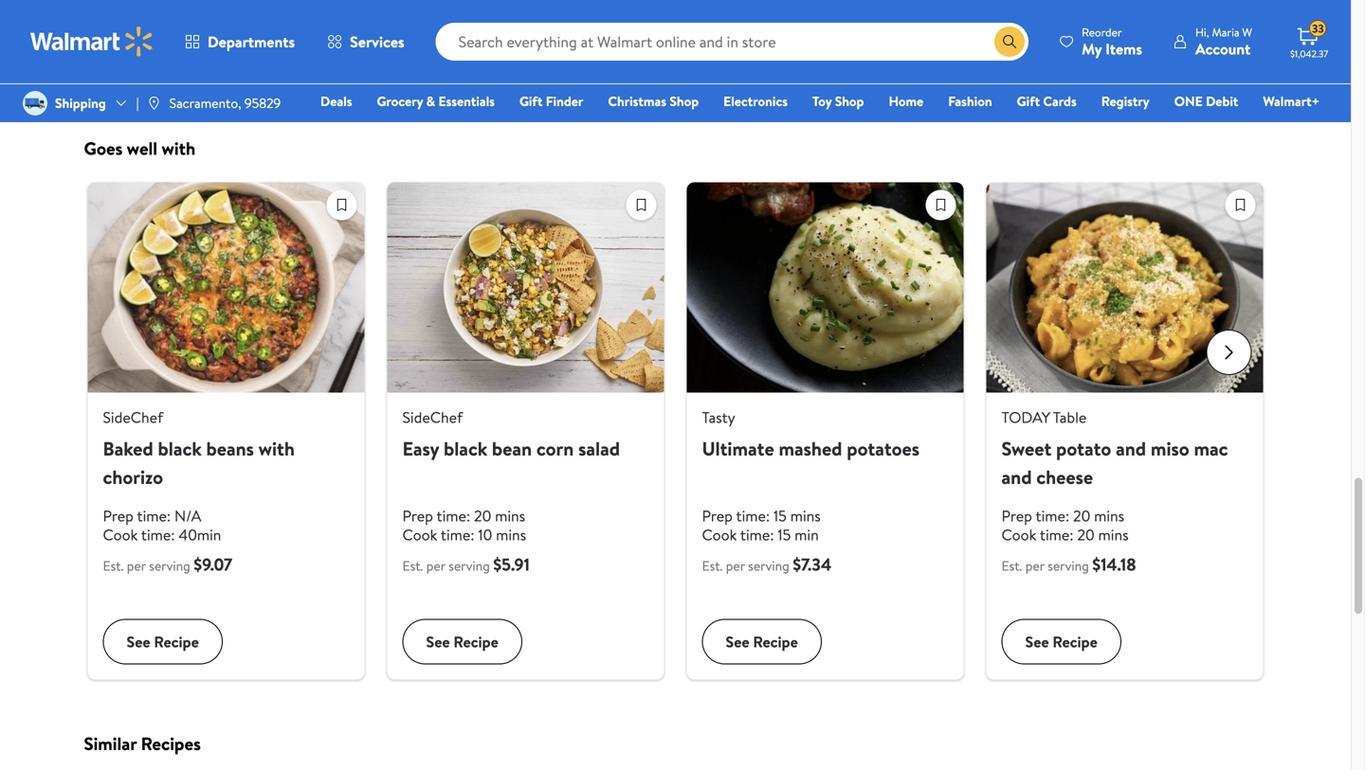 Task type: describe. For each thing, give the bounding box(es) containing it.
one
[[1175, 92, 1203, 110]]

christmas
[[608, 92, 667, 110]]

20 for black
[[474, 506, 491, 527]]

table
[[1053, 407, 1087, 428]]

today
[[1002, 407, 1050, 428]]

easy
[[403, 436, 439, 462]]

see recipe for sweet potato and miso mac and cheese
[[1026, 632, 1098, 653]]

prep time: n/a cook time: 40min
[[103, 506, 221, 546]]

toy shop
[[813, 92, 864, 110]]

see for baked black beans with chorizo
[[127, 632, 150, 653]]

baked black beans with chorizo
[[103, 436, 295, 491]]

mins for black
[[495, 506, 526, 527]]

electronics link
[[715, 91, 797, 111]]

mins for mashed
[[791, 506, 821, 527]]

est. per serving $7.34
[[702, 553, 832, 577]]

reorder
[[1082, 24, 1122, 40]]

chorizo
[[103, 464, 163, 491]]

saved image for with
[[328, 191, 356, 219]]

gift for gift finder
[[520, 92, 543, 110]]

finder
[[546, 92, 584, 110]]

cook for easy black bean corn salad
[[403, 525, 438, 546]]

prep for easy black bean corn salad
[[403, 506, 433, 527]]

potato
[[1056, 436, 1112, 462]]

prep for baked black beans with chorizo
[[103, 506, 134, 527]]

sweet potato and miso mac and cheese image
[[987, 182, 1264, 393]]

est. per serving $9.07
[[103, 553, 232, 577]]

est. for easy black bean corn salad
[[403, 557, 423, 575]]

walmart image
[[30, 27, 154, 57]]

prep time: 15 mins cook time: 15 min
[[702, 506, 821, 546]]

gift finder link
[[511, 91, 592, 111]]

10
[[478, 525, 492, 546]]

$7.34
[[793, 553, 832, 577]]

deals link
[[312, 91, 361, 111]]

bean
[[492, 436, 532, 462]]

$5.91
[[493, 553, 530, 577]]

departments
[[208, 31, 295, 52]]

shipping
[[55, 94, 106, 112]]

saved image
[[627, 191, 656, 219]]

electronics
[[724, 92, 788, 110]]

see for sweet potato and miso mac and cheese
[[1026, 632, 1049, 653]]

with inside baked black beans with chorizo
[[259, 436, 295, 462]]

essentials
[[439, 92, 495, 110]]

$14.18
[[1093, 553, 1137, 577]]

serving for baked
[[149, 557, 190, 575]]

product group containing 190
[[687, 0, 855, 65]]

see for easy black bean corn salad
[[426, 632, 450, 653]]

1861
[[553, 49, 573, 65]]

deals
[[321, 92, 352, 110]]

today table
[[1002, 407, 1087, 428]]

mins for potato
[[1094, 506, 1125, 527]]

est. per serving $14.18
[[1002, 553, 1137, 577]]

ultimate mashed potatoes image
[[687, 182, 964, 393]]

cook for sweet potato and miso mac and cheese
[[1002, 525, 1037, 546]]

est. for ultimate mashed potatoes
[[702, 557, 723, 575]]

christmas shop link
[[600, 91, 708, 111]]

est. per serving $5.91
[[403, 553, 530, 577]]

well
[[127, 136, 157, 161]]

reorder my items
[[1082, 24, 1143, 59]]

hi,
[[1196, 24, 1210, 40]]

toy
[[813, 92, 832, 110]]

black for beans
[[158, 436, 202, 462]]

recipe for baked
[[154, 632, 199, 653]]

cook for ultimate mashed potatoes
[[702, 525, 737, 546]]

sacramento,
[[169, 94, 241, 112]]

product group containing 1861
[[492, 0, 660, 65]]

$1,042.37
[[1291, 47, 1329, 60]]

tasty
[[702, 407, 736, 428]]

318
[[942, 49, 959, 65]]

goes
[[84, 136, 123, 161]]

black for bean
[[444, 436, 488, 462]]

95829
[[245, 94, 281, 112]]

baked black beans with chorizo image
[[88, 182, 365, 393]]

see recipe for baked black beans with chorizo
[[127, 632, 199, 653]]

mac
[[1194, 436, 1229, 462]]

next slide of list image
[[1207, 330, 1252, 376]]

beans
[[206, 436, 254, 462]]

services
[[350, 31, 405, 52]]

fashion
[[949, 92, 993, 110]]

sidechef for easy
[[403, 407, 463, 428]]

gift cards link
[[1009, 91, 1086, 111]]

ultimate mashed potatoes
[[702, 436, 920, 462]]

recipes
[[141, 732, 201, 757]]

cook inside 'prep time: n/a cook time: 40min'
[[103, 525, 138, 546]]

grocery & essentials link
[[368, 91, 504, 111]]

gift finder
[[520, 92, 584, 110]]

ultimate
[[702, 436, 774, 462]]

est. for baked black beans with chorizo
[[103, 557, 124, 575]]

grocery
[[377, 92, 423, 110]]

n/a
[[174, 506, 201, 527]]

gift for gift cards
[[1017, 92, 1040, 110]]

search icon image
[[1002, 34, 1018, 49]]

product group containing 318
[[882, 0, 1050, 65]]

 image for sacramento, 95829
[[147, 96, 162, 111]]

recipe for ultimate
[[753, 632, 798, 653]]

fashion link
[[940, 91, 1001, 111]]

maria
[[1212, 24, 1240, 40]]

1 vertical spatial and
[[1002, 464, 1032, 491]]

0 vertical spatial and
[[1116, 436, 1147, 462]]



Task type: vqa. For each thing, say whether or not it's contained in the screenshot.
Santee, on the left top
no



Task type: locate. For each thing, give the bounding box(es) containing it.
prep for sweet potato and miso mac and cheese
[[1002, 506, 1033, 527]]

0 horizontal spatial and
[[1002, 464, 1032, 491]]

prep inside prep time: 15 mins cook time: 15 min
[[702, 506, 733, 527]]

miso
[[1151, 436, 1190, 462]]

prep for ultimate mashed potatoes
[[702, 506, 733, 527]]

per inside est. per serving $7.34
[[726, 557, 745, 575]]

1 horizontal spatial  image
[[147, 96, 162, 111]]

cook
[[103, 525, 138, 546], [403, 525, 438, 546], [702, 525, 737, 546], [1002, 525, 1037, 546]]

1 serving from the left
[[149, 557, 190, 575]]

christmas shop
[[608, 92, 699, 110]]

product group
[[103, 0, 271, 65], [298, 0, 466, 65], [492, 0, 660, 65], [687, 0, 855, 65], [882, 0, 1050, 65], [1076, 0, 1245, 65]]

shop for christmas shop
[[670, 92, 699, 110]]

est. down 'prep time: n/a cook time: 40min' at the bottom of page
[[103, 557, 124, 575]]

serving inside est. per serving $7.34
[[748, 557, 790, 575]]

2 serving from the left
[[449, 557, 490, 575]]

1 see recipe from the left
[[127, 632, 199, 653]]

similar recipes
[[84, 732, 201, 757]]

2 gift from the left
[[1017, 92, 1040, 110]]

1 est. from the left
[[103, 557, 124, 575]]

sweet
[[1002, 436, 1052, 462]]

registry link
[[1093, 91, 1159, 111]]

shop
[[670, 92, 699, 110], [835, 92, 864, 110]]

easy black bean corn salad
[[403, 436, 620, 462]]

saved image
[[328, 191, 356, 219], [927, 191, 955, 219], [1227, 191, 1255, 219]]

1 horizontal spatial shop
[[835, 92, 864, 110]]

4 prep from the left
[[1002, 506, 1033, 527]]

sidechef
[[103, 407, 163, 428], [403, 407, 463, 428]]

4 product group from the left
[[687, 0, 855, 65]]

prep down easy
[[403, 506, 433, 527]]

2 product group from the left
[[298, 0, 466, 65]]

prep
[[103, 506, 134, 527], [403, 506, 433, 527], [702, 506, 733, 527], [1002, 506, 1033, 527]]

per for ultimate mashed potatoes
[[726, 557, 745, 575]]

see down est. per serving $7.34
[[726, 632, 750, 653]]

|
[[136, 94, 139, 112]]

3 see from the left
[[726, 632, 750, 653]]

account
[[1196, 38, 1251, 59]]

serving down prep time: 20 mins cook time: 20 mins
[[1048, 557, 1089, 575]]

prep down sweet
[[1002, 506, 1033, 527]]

3 per from the left
[[726, 557, 745, 575]]

hi, maria w account
[[1196, 24, 1253, 59]]

per inside est. per serving $5.91
[[426, 557, 446, 575]]

2 cook from the left
[[403, 525, 438, 546]]

est. down prep time: 20 mins cook time: 20 mins
[[1002, 557, 1023, 575]]

black inside baked black beans with chorizo
[[158, 436, 202, 462]]

cards
[[1044, 92, 1077, 110]]

recipe down est. per serving $5.91
[[454, 632, 499, 653]]

prep time: 20 mins cook time: 10 mins
[[403, 506, 526, 546]]

1 prep from the left
[[103, 506, 134, 527]]

serving down prep time: 15 mins cook time: 15 min
[[748, 557, 790, 575]]

see recipe down est. per serving $5.91
[[426, 632, 499, 653]]

cook up est. per serving $14.18
[[1002, 525, 1037, 546]]

3 serving from the left
[[748, 557, 790, 575]]

walmart+ link
[[1255, 91, 1329, 111]]

see recipe down est. per serving $14.18
[[1026, 632, 1098, 653]]

Walmart Site-Wide search field
[[436, 23, 1029, 61]]

serving down 'prep time: n/a cook time: 40min' at the bottom of page
[[149, 557, 190, 575]]

see down est. per serving $14.18
[[1026, 632, 1049, 653]]

1 horizontal spatial with
[[259, 436, 295, 462]]

see recipe
[[127, 632, 199, 653], [426, 632, 499, 653], [726, 632, 798, 653], [1026, 632, 1098, 653]]

recipe
[[154, 632, 199, 653], [454, 632, 499, 653], [753, 632, 798, 653], [1053, 632, 1098, 653]]

easy black bean corn salad image
[[387, 182, 664, 393]]

924
[[164, 49, 182, 65]]

2 saved image from the left
[[927, 191, 955, 219]]

2 see recipe from the left
[[426, 632, 499, 653]]

see down the est. per serving $9.07
[[127, 632, 150, 653]]

with right well in the top of the page
[[162, 136, 196, 161]]

cook up the est. per serving $9.07
[[103, 525, 138, 546]]

 image right |
[[147, 96, 162, 111]]

potatoes
[[847, 436, 920, 462]]

items
[[1106, 38, 1143, 59]]

2 see from the left
[[426, 632, 450, 653]]

cook inside prep time: 20 mins cook time: 20 mins
[[1002, 525, 1037, 546]]

20 inside prep time: 20 mins cook time: 10 mins
[[474, 506, 491, 527]]

0 horizontal spatial gift
[[520, 92, 543, 110]]

serving for ultimate
[[748, 557, 790, 575]]

per down prep time: 20 mins cook time: 20 mins
[[1026, 557, 1045, 575]]

see recipe down the est. per serving $9.07
[[127, 632, 199, 653]]

serving inside est. per serving $5.91
[[449, 557, 490, 575]]

3 recipe from the left
[[753, 632, 798, 653]]

grocery & essentials
[[377, 92, 495, 110]]

one debit
[[1175, 92, 1239, 110]]

serving inside the est. per serving $9.07
[[149, 557, 190, 575]]

serving down 10 at the left of page
[[449, 557, 490, 575]]

mins inside prep time: 15 mins cook time: 15 min
[[791, 506, 821, 527]]

20
[[474, 506, 491, 527], [1074, 506, 1091, 527], [1078, 525, 1095, 546]]

4 cook from the left
[[1002, 525, 1037, 546]]

gift inside gift cards link
[[1017, 92, 1040, 110]]

mashed
[[779, 436, 843, 462]]

0 horizontal spatial with
[[162, 136, 196, 161]]

0 horizontal spatial shop
[[670, 92, 699, 110]]

190
[[748, 49, 765, 65]]

per for easy black bean corn salad
[[426, 557, 446, 575]]

 image for shipping
[[23, 91, 47, 116]]

1 gift from the left
[[520, 92, 543, 110]]

4 serving from the left
[[1048, 557, 1089, 575]]

product group containing 426
[[1076, 0, 1245, 65]]

and left the miso
[[1116, 436, 1147, 462]]

product group containing 924
[[103, 0, 271, 65]]

sidechef for baked
[[103, 407, 163, 428]]

3 see recipe from the left
[[726, 632, 798, 653]]

est. inside est. per serving $5.91
[[403, 557, 423, 575]]

est. inside est. per serving $14.18
[[1002, 557, 1023, 575]]

Search search field
[[436, 23, 1029, 61]]

see down est. per serving $5.91
[[426, 632, 450, 653]]

sweet potato and miso mac and cheese
[[1002, 436, 1229, 491]]

est. inside est. per serving $7.34
[[702, 557, 723, 575]]

sidechef up baked
[[103, 407, 163, 428]]

3 est. from the left
[[702, 557, 723, 575]]

&
[[426, 92, 435, 110]]

3 prep from the left
[[702, 506, 733, 527]]

my
[[1082, 38, 1102, 59]]

w
[[1243, 24, 1253, 40]]

toy shop link
[[804, 91, 873, 111]]

est.
[[103, 557, 124, 575], [403, 557, 423, 575], [702, 557, 723, 575], [1002, 557, 1023, 575]]

$9.07
[[194, 553, 232, 577]]

prep down chorizo
[[103, 506, 134, 527]]

per
[[127, 557, 146, 575], [426, 557, 446, 575], [726, 557, 745, 575], [1026, 557, 1045, 575]]

shop right christmas
[[670, 92, 699, 110]]

shop inside toy shop link
[[835, 92, 864, 110]]

product group containing 305
[[298, 0, 466, 65]]

sidechef up easy
[[403, 407, 463, 428]]

gift left finder
[[520, 92, 543, 110]]

with
[[162, 136, 196, 161], [259, 436, 295, 462]]

1 sidechef from the left
[[103, 407, 163, 428]]

per inside est. per serving $14.18
[[1026, 557, 1045, 575]]

4 see from the left
[[1026, 632, 1049, 653]]

2 recipe from the left
[[454, 632, 499, 653]]

black
[[158, 436, 202, 462], [444, 436, 488, 462]]

20 for potato
[[1074, 506, 1091, 527]]

40min
[[179, 525, 221, 546]]

 image left shipping
[[23, 91, 47, 116]]

est. down prep time: 20 mins cook time: 10 mins
[[403, 557, 423, 575]]

2 sidechef from the left
[[403, 407, 463, 428]]

black left beans
[[158, 436, 202, 462]]

1 per from the left
[[127, 557, 146, 575]]

6 product group from the left
[[1076, 0, 1245, 65]]

1 see from the left
[[127, 632, 150, 653]]

5 product group from the left
[[882, 0, 1050, 65]]

305
[[358, 49, 377, 65]]

see recipe for ultimate mashed potatoes
[[726, 632, 798, 653]]

similar
[[84, 732, 137, 757]]

1 horizontal spatial and
[[1116, 436, 1147, 462]]

per for sweet potato and miso mac and cheese
[[1026, 557, 1045, 575]]

recipe for easy
[[454, 632, 499, 653]]

1 vertical spatial with
[[259, 436, 295, 462]]

0 horizontal spatial black
[[158, 436, 202, 462]]

corn
[[537, 436, 574, 462]]

0 horizontal spatial saved image
[[328, 191, 356, 219]]

0 horizontal spatial sidechef
[[103, 407, 163, 428]]

saved image for miso
[[1227, 191, 1255, 219]]

one debit link
[[1166, 91, 1247, 111]]

shop inside christmas shop link
[[670, 92, 699, 110]]

registry
[[1102, 92, 1150, 110]]

1 saved image from the left
[[328, 191, 356, 219]]

4 per from the left
[[1026, 557, 1045, 575]]

serving for sweet
[[1048, 557, 1089, 575]]

2 shop from the left
[[835, 92, 864, 110]]

20 up est. per serving $14.18
[[1078, 525, 1095, 546]]

see recipe for easy black bean corn salad
[[426, 632, 499, 653]]

1 shop from the left
[[670, 92, 699, 110]]

1 product group from the left
[[103, 0, 271, 65]]

recipe down est. per serving $7.34
[[753, 632, 798, 653]]

recipe for sweet
[[1053, 632, 1098, 653]]

prep time: 20 mins cook time: 20 mins
[[1002, 506, 1129, 546]]

per inside the est. per serving $9.07
[[127, 557, 146, 575]]

20 up est. per serving $5.91
[[474, 506, 491, 527]]

3 saved image from the left
[[1227, 191, 1255, 219]]

salad
[[579, 436, 620, 462]]

see recipe down est. per serving $7.34
[[726, 632, 798, 653]]

0 horizontal spatial  image
[[23, 91, 47, 116]]

goes well with
[[84, 136, 196, 161]]

home
[[889, 92, 924, 110]]

est. down prep time: 15 mins cook time: 15 min
[[702, 557, 723, 575]]

prep inside 'prep time: n/a cook time: 40min'
[[103, 506, 134, 527]]

1 recipe from the left
[[154, 632, 199, 653]]

gift left the cards
[[1017, 92, 1040, 110]]

walmart+
[[1264, 92, 1320, 110]]

2 est. from the left
[[403, 557, 423, 575]]

1 horizontal spatial saved image
[[927, 191, 955, 219]]

black right easy
[[444, 436, 488, 462]]

per down prep time: 15 mins cook time: 15 min
[[726, 557, 745, 575]]

1 cook from the left
[[103, 525, 138, 546]]

services button
[[311, 19, 421, 64]]

min
[[795, 525, 819, 546]]

see for ultimate mashed potatoes
[[726, 632, 750, 653]]

cook up est. per serving $5.91
[[403, 525, 438, 546]]

2 horizontal spatial saved image
[[1227, 191, 1255, 219]]

2 per from the left
[[426, 557, 446, 575]]

per for baked black beans with chorizo
[[127, 557, 146, 575]]

debit
[[1206, 92, 1239, 110]]

 image
[[23, 91, 47, 116], [147, 96, 162, 111]]

departments button
[[169, 19, 311, 64]]

cook inside prep time: 15 mins cook time: 15 min
[[702, 525, 737, 546]]

time:
[[137, 506, 171, 527], [437, 506, 471, 527], [736, 506, 770, 527], [1036, 506, 1070, 527], [141, 525, 175, 546], [441, 525, 475, 546], [741, 525, 774, 546], [1040, 525, 1074, 546]]

gift
[[520, 92, 543, 110], [1017, 92, 1040, 110]]

3 product group from the left
[[492, 0, 660, 65]]

shop for toy shop
[[835, 92, 864, 110]]

est. inside the est. per serving $9.07
[[103, 557, 124, 575]]

per down prep time: 20 mins cook time: 10 mins
[[426, 557, 446, 575]]

and down sweet
[[1002, 464, 1032, 491]]

33
[[1313, 21, 1325, 37]]

with right beans
[[259, 436, 295, 462]]

cook up est. per serving $7.34
[[702, 525, 737, 546]]

4 est. from the left
[[1002, 557, 1023, 575]]

est. for sweet potato and miso mac and cheese
[[1002, 557, 1023, 575]]

baked
[[103, 436, 153, 462]]

gift inside gift finder link
[[520, 92, 543, 110]]

prep up est. per serving $7.34
[[702, 506, 733, 527]]

serving inside est. per serving $14.18
[[1048, 557, 1089, 575]]

home link
[[881, 91, 932, 111]]

2 black from the left
[[444, 436, 488, 462]]

mins
[[495, 506, 526, 527], [791, 506, 821, 527], [1094, 506, 1125, 527], [496, 525, 526, 546], [1099, 525, 1129, 546]]

gift cards
[[1017, 92, 1077, 110]]

prep inside prep time: 20 mins cook time: 10 mins
[[403, 506, 433, 527]]

per down 'prep time: n/a cook time: 40min' at the bottom of page
[[127, 557, 146, 575]]

2 prep from the left
[[403, 506, 433, 527]]

0 vertical spatial with
[[162, 136, 196, 161]]

1 horizontal spatial gift
[[1017, 92, 1040, 110]]

prep inside prep time: 20 mins cook time: 20 mins
[[1002, 506, 1033, 527]]

cheese
[[1037, 464, 1094, 491]]

serving for easy
[[449, 557, 490, 575]]

cook inside prep time: 20 mins cook time: 10 mins
[[403, 525, 438, 546]]

426
[[1137, 49, 1157, 65]]

3 cook from the left
[[702, 525, 737, 546]]

1 horizontal spatial sidechef
[[403, 407, 463, 428]]

4 see recipe from the left
[[1026, 632, 1098, 653]]

shop right toy
[[835, 92, 864, 110]]

1 horizontal spatial black
[[444, 436, 488, 462]]

1 black from the left
[[158, 436, 202, 462]]

recipe down the est. per serving $9.07
[[154, 632, 199, 653]]

4 recipe from the left
[[1053, 632, 1098, 653]]

recipe down est. per serving $14.18
[[1053, 632, 1098, 653]]

and
[[1116, 436, 1147, 462], [1002, 464, 1032, 491]]

sacramento, 95829
[[169, 94, 281, 112]]

20 down "cheese"
[[1074, 506, 1091, 527]]



